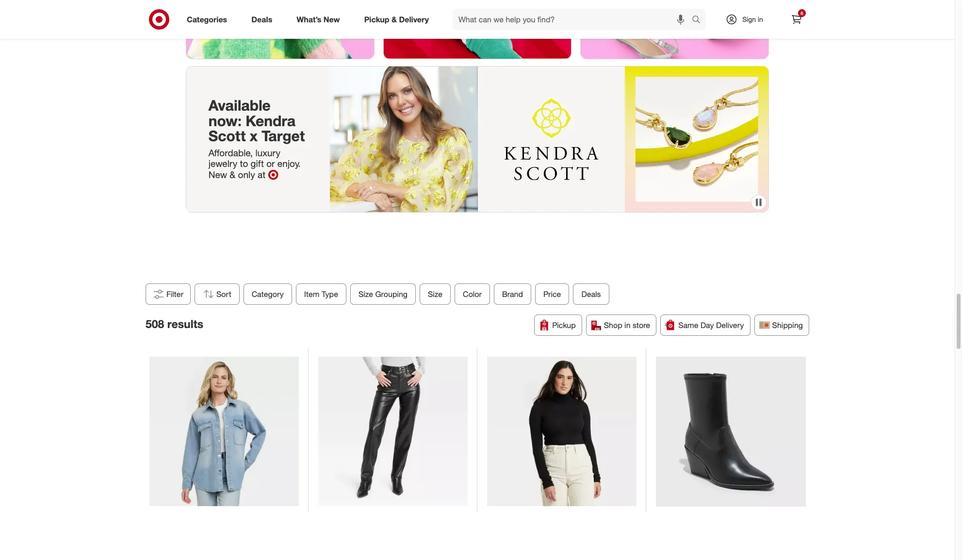 Task type: locate. For each thing, give the bounding box(es) containing it.
1 horizontal spatial &
[[392, 14, 397, 24]]

0 horizontal spatial deals
[[252, 14, 273, 24]]

1 vertical spatial delivery
[[717, 320, 745, 330]]

deals left what's
[[252, 14, 273, 24]]

deals button
[[574, 283, 610, 305]]

1 horizontal spatial in
[[758, 15, 764, 23]]

deals inside 'button'
[[582, 289, 601, 299]]

pickup
[[365, 14, 390, 24], [553, 320, 576, 330]]

universal
[[187, 524, 221, 533]]

size inside 'button'
[[359, 289, 373, 299]]

women's aubree ankle boots - universal thread™ image
[[656, 357, 806, 507], [656, 357, 806, 507]]

filter button
[[146, 283, 191, 305]]

size for size
[[428, 289, 443, 299]]

in left store
[[625, 320, 631, 330]]

what's new
[[297, 14, 340, 24]]

delivery inside button
[[717, 320, 745, 330]]

0 horizontal spatial delivery
[[399, 14, 429, 24]]

color
[[463, 289, 482, 299]]

1 horizontal spatial delivery
[[717, 320, 745, 330]]

0 vertical spatial in
[[758, 15, 764, 23]]

shipping
[[773, 320, 804, 330]]

what's
[[297, 14, 322, 24]]

1 vertical spatial pickup
[[553, 320, 576, 330]]

1 vertical spatial new
[[209, 169, 227, 180]]

0 vertical spatial new
[[324, 14, 340, 24]]

sort
[[217, 289, 232, 299]]

category button
[[244, 283, 292, 305]]

in inside the sign in link
[[758, 15, 764, 23]]

0 horizontal spatial new
[[209, 169, 227, 180]]

size grouping button
[[351, 283, 416, 305]]

0 horizontal spatial &
[[230, 169, 236, 180]]

in
[[758, 15, 764, 23], [625, 320, 631, 330]]

brand button
[[494, 283, 532, 305]]

size left "grouping"
[[359, 289, 373, 299]]

508
[[146, 317, 164, 331]]

scott
[[209, 127, 246, 145]]

sign
[[743, 15, 757, 23]]

in inside shop in store button
[[625, 320, 631, 330]]

new inside affordable, luxury jewelry to gift or enjoy. new & only at
[[209, 169, 227, 180]]

in for sign
[[758, 15, 764, 23]]

size grouping
[[359, 289, 408, 299]]

now:
[[209, 111, 242, 129]]

enjoy.
[[278, 158, 301, 169]]

pickup for pickup
[[553, 320, 576, 330]]

shop
[[604, 320, 623, 330]]

deals right price button at bottom
[[582, 289, 601, 299]]

508 results
[[146, 317, 204, 331]]

new right what's
[[324, 14, 340, 24]]

luxury
[[256, 147, 281, 158]]

1 vertical spatial in
[[625, 320, 631, 330]]

0 vertical spatial deals
[[252, 14, 273, 24]]

1 horizontal spatial pickup
[[553, 320, 576, 330]]

1 vertical spatial &
[[230, 169, 236, 180]]

1 horizontal spatial deals
[[582, 289, 601, 299]]

available now: kendra scott x target
[[209, 96, 305, 145]]

results
[[167, 317, 204, 331]]

1 size from the left
[[359, 289, 373, 299]]

2 size from the left
[[428, 289, 443, 299]]

0 vertical spatial pickup
[[365, 14, 390, 24]]

size inside button
[[428, 289, 443, 299]]

delivery for same day delivery
[[717, 320, 745, 330]]

affordable,
[[209, 147, 253, 158]]

denim
[[233, 513, 256, 522]]

& inside affordable, luxury jewelry to gift or enjoy. new & only at
[[230, 169, 236, 180]]

x
[[250, 127, 258, 145]]

delivery for pickup & delivery
[[399, 14, 429, 24]]

day
[[701, 320, 715, 330]]

affordable, luxury jewelry to gift or enjoy. new & only at
[[209, 147, 301, 180]]

1 vertical spatial deals
[[582, 289, 601, 299]]

target
[[262, 127, 305, 145]]

category
[[252, 289, 284, 299]]

new down affordable,
[[209, 169, 227, 180]]

What can we help you find? suggestions appear below search field
[[453, 9, 695, 30]]

0 horizontal spatial pickup
[[365, 14, 390, 24]]

women's embellished denim shacket - universal thread™ light wash image
[[149, 357, 299, 507], [149, 357, 299, 507]]

in for shop
[[625, 320, 631, 330]]

delivery
[[399, 14, 429, 24], [717, 320, 745, 330]]

sign in link
[[718, 9, 779, 30]]

pickup inside button
[[553, 320, 576, 330]]

categories
[[187, 14, 227, 24]]

0 horizontal spatial in
[[625, 320, 631, 330]]

filter
[[167, 289, 184, 299]]

0 horizontal spatial size
[[359, 289, 373, 299]]

new
[[324, 14, 340, 24], [209, 169, 227, 180]]

women's
[[149, 513, 183, 522]]

shipping button
[[755, 315, 810, 336]]

size left color button
[[428, 289, 443, 299]]

same day delivery button
[[661, 315, 751, 336]]

shop in store button
[[586, 315, 657, 336]]

size
[[359, 289, 373, 299], [428, 289, 443, 299]]

available
[[209, 96, 271, 114]]

color button
[[455, 283, 490, 305]]

0 vertical spatial delivery
[[399, 14, 429, 24]]

0 vertical spatial &
[[392, 14, 397, 24]]

in right sign
[[758, 15, 764, 23]]

-
[[181, 524, 184, 533]]

1 horizontal spatial size
[[428, 289, 443, 299]]

deals
[[252, 14, 273, 24], [582, 289, 601, 299]]

&
[[392, 14, 397, 24], [230, 169, 236, 180]]

women's long sleeve mock turtleneck t-shirt - universal thread™ image
[[487, 357, 637, 507], [487, 357, 637, 507]]

pickup & delivery
[[365, 14, 429, 24]]

size button
[[420, 283, 451, 305]]

only
[[238, 169, 255, 180]]

◎
[[268, 169, 279, 180]]

item
[[304, 289, 320, 299]]

women's high-rise faux leather 90's straight jeans - universal thread™ black image
[[318, 357, 468, 507], [318, 357, 468, 507]]



Task type: vqa. For each thing, say whether or not it's contained in the screenshot.
What can we help you find? suggestions appear below search field
yes



Task type: describe. For each thing, give the bounding box(es) containing it.
grouping
[[376, 289, 408, 299]]

sort button
[[195, 283, 240, 305]]

thread™
[[223, 524, 254, 533]]

or
[[267, 158, 275, 169]]

price button
[[536, 283, 570, 305]]

6
[[801, 10, 804, 16]]

kendra
[[246, 111, 296, 129]]

pickup for pickup & delivery
[[365, 14, 390, 24]]

deals for the deals 'button'
[[582, 289, 601, 299]]

item type
[[304, 289, 338, 299]]

item type button
[[296, 283, 347, 305]]

& inside pickup & delivery link
[[392, 14, 397, 24]]

pickup button
[[535, 315, 583, 336]]

6 link
[[787, 9, 808, 30]]

categories link
[[179, 9, 239, 30]]

size for size grouping
[[359, 289, 373, 299]]

deals link
[[243, 9, 285, 30]]

gift
[[251, 158, 264, 169]]

embellished
[[185, 513, 230, 522]]

at
[[258, 169, 266, 180]]

price
[[544, 289, 562, 299]]

sign in
[[743, 15, 764, 23]]

what's new link
[[289, 9, 352, 30]]

shop in store
[[604, 320, 651, 330]]

type
[[322, 289, 338, 299]]

shacket
[[149, 524, 179, 533]]

brand
[[503, 289, 523, 299]]

same
[[679, 320, 699, 330]]

deals for 'deals' link
[[252, 14, 273, 24]]

women's embellished denim shacket - universal thread™ light wash
[[149, 513, 274, 545]]

wash
[[149, 535, 169, 545]]

light
[[256, 524, 274, 533]]

1 horizontal spatial new
[[324, 14, 340, 24]]

jewelry
[[209, 158, 238, 169]]

store
[[633, 320, 651, 330]]

search
[[688, 15, 711, 25]]

to
[[240, 158, 248, 169]]

pickup & delivery link
[[356, 9, 441, 30]]

search button
[[688, 9, 711, 32]]

same day delivery
[[679, 320, 745, 330]]



